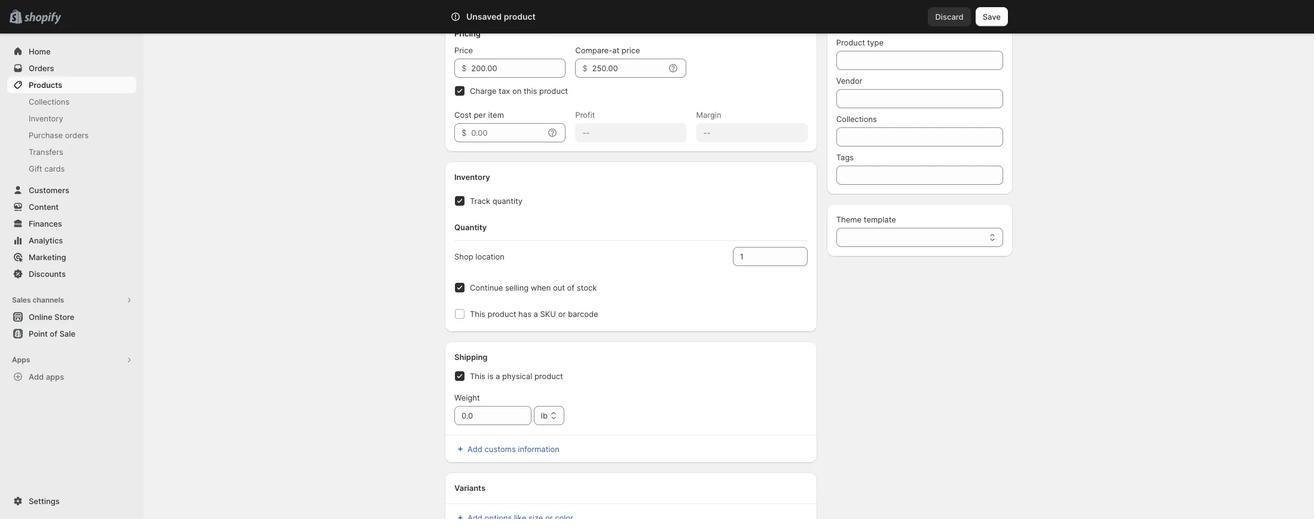 Task type: describe. For each thing, give the bounding box(es) containing it.
analytics
[[29, 236, 63, 245]]

sales
[[12, 296, 31, 304]]

margin
[[697, 110, 722, 120]]

quantity
[[493, 196, 523, 206]]

per
[[474, 110, 486, 120]]

$ for compare-at price
[[583, 63, 588, 73]]

sale
[[59, 329, 75, 339]]

apps button
[[7, 352, 136, 368]]

compare-at price
[[576, 45, 640, 55]]

Collections text field
[[837, 127, 1004, 147]]

continue
[[470, 283, 503, 293]]

barcode
[[568, 309, 599, 319]]

save
[[983, 12, 1001, 22]]

charge
[[470, 86, 497, 96]]

customers link
[[7, 182, 136, 199]]

on
[[513, 86, 522, 96]]

0 horizontal spatial collections
[[29, 97, 70, 106]]

search button
[[484, 7, 831, 26]]

quantity
[[455, 223, 487, 232]]

this for this product has a sku or barcode
[[470, 309, 486, 319]]

add for add customs information
[[468, 444, 483, 454]]

gift
[[29, 164, 42, 173]]

location
[[476, 252, 505, 261]]

item
[[488, 110, 504, 120]]

sku
[[540, 309, 556, 319]]

profit
[[576, 110, 595, 120]]

tags
[[837, 153, 854, 162]]

products
[[29, 80, 62, 90]]

Tags text field
[[837, 166, 1004, 185]]

add apps button
[[7, 368, 136, 385]]

search
[[504, 12, 529, 22]]

customers
[[29, 185, 69, 195]]

transfers link
[[7, 144, 136, 160]]

physical
[[503, 371, 533, 381]]

has
[[519, 309, 532, 319]]

track
[[470, 196, 491, 206]]

channels
[[33, 296, 64, 304]]

this for this is a physical product
[[470, 371, 486, 381]]

is
[[488, 371, 494, 381]]

finances
[[29, 219, 62, 229]]

purchase orders link
[[7, 127, 136, 144]]

template
[[864, 215, 897, 224]]

online
[[29, 312, 52, 322]]

marketing link
[[7, 249, 136, 266]]

type
[[868, 38, 884, 47]]

product left has
[[488, 309, 517, 319]]

$ for cost per item
[[462, 128, 467, 138]]

discounts
[[29, 269, 66, 279]]

content link
[[7, 199, 136, 215]]

discounts link
[[7, 266, 136, 282]]

price
[[622, 45, 640, 55]]

add apps
[[29, 372, 64, 382]]

charge tax on this product
[[470, 86, 568, 96]]

add customs information
[[468, 444, 560, 454]]

information
[[518, 444, 560, 454]]

cost
[[455, 110, 472, 120]]

add customs information button
[[447, 441, 815, 458]]

compare-
[[576, 45, 613, 55]]

finances link
[[7, 215, 136, 232]]

customs
[[485, 444, 516, 454]]

point of sale
[[29, 329, 75, 339]]

1 horizontal spatial inventory
[[455, 172, 490, 182]]

analytics link
[[7, 232, 136, 249]]

inventory link
[[7, 110, 136, 127]]

orders
[[65, 130, 89, 140]]

0 vertical spatial inventory
[[29, 114, 63, 123]]

0 vertical spatial a
[[534, 309, 538, 319]]

collections link
[[7, 93, 136, 110]]

weight
[[455, 393, 480, 403]]

Compare-at price text field
[[593, 59, 665, 78]]

$ for price
[[462, 63, 467, 73]]

orders
[[29, 63, 54, 73]]

Weight text field
[[455, 406, 532, 425]]

Margin text field
[[697, 123, 808, 142]]



Task type: locate. For each thing, give the bounding box(es) containing it.
marketing
[[29, 252, 66, 262]]

or
[[558, 309, 566, 319]]

inventory up track
[[455, 172, 490, 182]]

theme
[[837, 215, 862, 224]]

this down continue
[[470, 309, 486, 319]]

settings link
[[7, 493, 136, 510]]

Cost per item text field
[[472, 123, 544, 142]]

sales channels
[[12, 296, 64, 304]]

of right out
[[567, 283, 575, 293]]

1 horizontal spatial add
[[468, 444, 483, 454]]

purchase orders
[[29, 130, 89, 140]]

content
[[29, 202, 59, 212]]

a right has
[[534, 309, 538, 319]]

$ down compare-
[[583, 63, 588, 73]]

0 horizontal spatial inventory
[[29, 114, 63, 123]]

theme template
[[837, 215, 897, 224]]

product right physical
[[535, 371, 563, 381]]

online store link
[[7, 309, 136, 325]]

1 this from the top
[[470, 309, 486, 319]]

shipping
[[455, 352, 488, 362]]

$ down the price
[[462, 63, 467, 73]]

point of sale button
[[0, 325, 144, 342]]

selling
[[505, 283, 529, 293]]

of
[[567, 283, 575, 293], [50, 329, 57, 339]]

a right the is
[[496, 371, 500, 381]]

track quantity
[[470, 196, 523, 206]]

apps
[[12, 355, 30, 364]]

sales channels button
[[7, 292, 136, 309]]

this left the is
[[470, 371, 486, 381]]

continue selling when out of stock
[[470, 283, 597, 293]]

shop location
[[455, 252, 505, 261]]

add for add apps
[[29, 372, 44, 382]]

pricing
[[455, 29, 481, 38]]

products link
[[7, 77, 136, 93]]

unsaved product
[[467, 11, 536, 22]]

0 vertical spatial this
[[470, 309, 486, 319]]

online store button
[[0, 309, 144, 325]]

inventory up purchase
[[29, 114, 63, 123]]

home link
[[7, 43, 136, 60]]

when
[[531, 283, 551, 293]]

settings
[[29, 496, 60, 506]]

stock
[[577, 283, 597, 293]]

Vendor text field
[[837, 89, 1004, 108]]

discard
[[936, 12, 964, 22]]

shopify image
[[24, 12, 61, 24]]

0 horizontal spatial of
[[50, 329, 57, 339]]

add
[[29, 372, 44, 382], [468, 444, 483, 454]]

of left sale
[[50, 329, 57, 339]]

point
[[29, 329, 48, 339]]

transfers
[[29, 147, 63, 157]]

1 horizontal spatial a
[[534, 309, 538, 319]]

lb
[[541, 411, 548, 421]]

0 vertical spatial collections
[[29, 97, 70, 106]]

add left customs on the left bottom of page
[[468, 444, 483, 454]]

unsaved
[[467, 11, 502, 22]]

this product has a sku or barcode
[[470, 309, 599, 319]]

this
[[470, 309, 486, 319], [470, 371, 486, 381]]

product right this
[[540, 86, 568, 96]]

discard button
[[929, 7, 971, 26]]

at
[[613, 45, 620, 55]]

1 vertical spatial this
[[470, 371, 486, 381]]

collections
[[29, 97, 70, 106], [837, 114, 877, 124]]

cards
[[44, 164, 65, 173]]

vendor
[[837, 76, 863, 86]]

Product type text field
[[837, 51, 1004, 70]]

1 vertical spatial inventory
[[455, 172, 490, 182]]

point of sale link
[[7, 325, 136, 342]]

product type
[[837, 38, 884, 47]]

tax
[[499, 86, 510, 96]]

home
[[29, 47, 51, 56]]

Profit text field
[[576, 123, 687, 142]]

1 vertical spatial of
[[50, 329, 57, 339]]

product right unsaved
[[504, 11, 536, 22]]

Price text field
[[472, 59, 566, 78]]

1 vertical spatial a
[[496, 371, 500, 381]]

1 vertical spatial add
[[468, 444, 483, 454]]

collections down vendor
[[837, 114, 877, 124]]

0 vertical spatial add
[[29, 372, 44, 382]]

1 horizontal spatial of
[[567, 283, 575, 293]]

shop
[[455, 252, 474, 261]]

$ down cost
[[462, 128, 467, 138]]

purchase
[[29, 130, 63, 140]]

this is a physical product
[[470, 371, 563, 381]]

0 horizontal spatial add
[[29, 372, 44, 382]]

gift cards
[[29, 164, 65, 173]]

online store
[[29, 312, 74, 322]]

add left apps at the left bottom of page
[[29, 372, 44, 382]]

2 this from the top
[[470, 371, 486, 381]]

variants
[[455, 483, 486, 493]]

save button
[[976, 7, 1009, 26]]

store
[[54, 312, 74, 322]]

$
[[462, 63, 467, 73], [583, 63, 588, 73], [462, 128, 467, 138]]

price
[[455, 45, 473, 55]]

this
[[524, 86, 537, 96]]

a
[[534, 309, 538, 319], [496, 371, 500, 381]]

collections down products
[[29, 97, 70, 106]]

gift cards link
[[7, 160, 136, 177]]

product
[[837, 38, 866, 47]]

out
[[553, 283, 565, 293]]

1 vertical spatial collections
[[837, 114, 877, 124]]

0 horizontal spatial a
[[496, 371, 500, 381]]

0 vertical spatial of
[[567, 283, 575, 293]]

1 horizontal spatial collections
[[837, 114, 877, 124]]

apps
[[46, 372, 64, 382]]

orders link
[[7, 60, 136, 77]]

of inside 'button'
[[50, 329, 57, 339]]

None number field
[[733, 247, 790, 266]]

cost per item
[[455, 110, 504, 120]]



Task type: vqa. For each thing, say whether or not it's contained in the screenshot.
Point
yes



